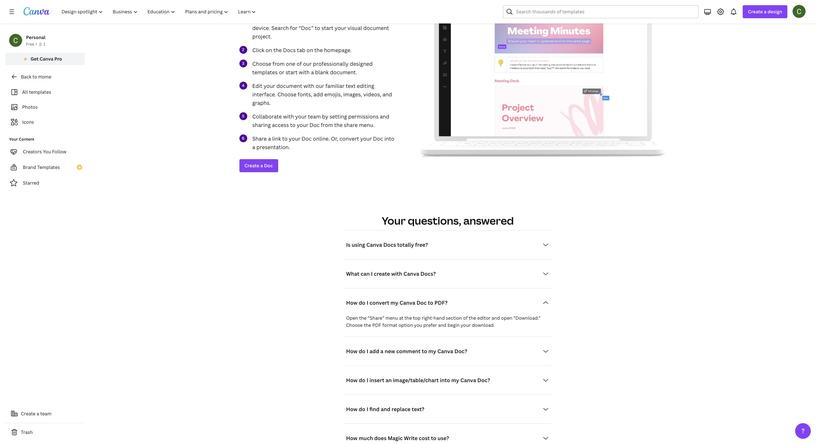 Task type: locate. For each thing, give the bounding box(es) containing it.
doc up top
[[417, 300, 427, 307]]

1 horizontal spatial docs
[[384, 242, 396, 249]]

a up trash link
[[37, 411, 39, 417]]

hand
[[434, 315, 445, 321]]

document
[[364, 24, 389, 31], [277, 82, 302, 90]]

i inside what can i create with canva docs? dropdown button
[[371, 271, 373, 278]]

do for convert
[[359, 300, 366, 307]]

0 horizontal spatial from
[[273, 60, 285, 67]]

document inside open canva on your browser, desktop app, or mobile device. search for "doc" to start your visual document project.
[[364, 24, 389, 31]]

open the "share" menu at the top right-hand section of the editor and open "download." choose the pdf format option you prefer and begin your download.
[[347, 315, 541, 329]]

how to edit documents using canva docs image
[[420, 0, 667, 157]]

1 vertical spatial team
[[40, 411, 51, 417]]

how inside the how do i convert my canva doc to pdf? dropdown button
[[347, 300, 358, 307]]

with inside edit your document with our familiar text editing interface. choose fonts, add emojis, images, videos, and graphs.
[[304, 82, 315, 90]]

0 horizontal spatial convert
[[340, 135, 359, 142]]

a down the presentation.
[[261, 163, 263, 169]]

you
[[415, 322, 423, 329]]

from down by
[[321, 122, 333, 129]]

and inside "dropdown button"
[[381, 406, 391, 413]]

2 horizontal spatial create
[[749, 8, 764, 15]]

0 horizontal spatial on
[[266, 46, 272, 54]]

replace
[[392, 406, 411, 413]]

document up fonts, on the top of the page
[[277, 82, 302, 90]]

from inside choose from one of our professionally designed templates or start with a blank document.
[[273, 60, 285, 67]]

insert
[[370, 377, 385, 384]]

docs left totally
[[384, 242, 396, 249]]

"doc"
[[299, 24, 314, 31]]

and right videos,
[[383, 91, 392, 98]]

choose inside "open the "share" menu at the top right-hand section of the editor and open "download." choose the pdf format option you prefer and begin your download."
[[347, 322, 363, 329]]

do left find
[[359, 406, 366, 413]]

do down can
[[359, 300, 366, 307]]

how do i find and replace text?
[[347, 406, 425, 413]]

to left pdf? on the bottom right of the page
[[428, 300, 434, 307]]

add inside dropdown button
[[370, 348, 380, 355]]

to inside the how do i convert my canva doc to pdf? dropdown button
[[428, 300, 434, 307]]

canva inside 'dropdown button'
[[367, 242, 382, 249]]

0 horizontal spatial document
[[277, 82, 302, 90]]

1 horizontal spatial templates
[[253, 69, 278, 76]]

the left "share"
[[360, 315, 367, 321]]

into
[[385, 135, 395, 142], [440, 377, 451, 384]]

to right comment
[[422, 348, 428, 355]]

how inside "how do i find and replace text?" "dropdown button"
[[347, 406, 358, 413]]

on
[[284, 16, 291, 23], [266, 46, 272, 54], [307, 46, 313, 54]]

1 vertical spatial templates
[[29, 89, 51, 95]]

2 vertical spatial create
[[21, 411, 36, 417]]

create left design
[[749, 8, 764, 15]]

your right begin
[[461, 322, 471, 329]]

open left "share"
[[347, 315, 358, 321]]

you
[[43, 149, 51, 155]]

how inside the how much does magic write cost to use? dropdown button
[[347, 435, 358, 442]]

templates
[[37, 164, 60, 171]]

1 horizontal spatial of
[[464, 315, 468, 321]]

do inside "dropdown button"
[[359, 406, 366, 413]]

1 vertical spatial your
[[382, 214, 406, 228]]

0 horizontal spatial add
[[314, 91, 323, 98]]

0 vertical spatial your
[[9, 137, 18, 142]]

"download."
[[514, 315, 541, 321]]

device.
[[253, 24, 270, 31]]

how for how do i add a new comment to my canva doc?
[[347, 348, 358, 355]]

christina overa image
[[793, 5, 806, 18]]

on right "tab"
[[307, 46, 313, 54]]

4 do from the top
[[359, 406, 366, 413]]

a inside choose from one of our professionally designed templates or start with a blank document.
[[311, 69, 314, 76]]

doc inside "collaborate with your team by setting permissions and sharing access to your doc from the share menu."
[[310, 122, 320, 129]]

i left find
[[367, 406, 369, 413]]

or down click on the docs tab on the homepage.
[[279, 69, 285, 76]]

1 horizontal spatial start
[[322, 24, 334, 31]]

2 horizontal spatial choose
[[347, 322, 363, 329]]

start down one
[[286, 69, 298, 76]]

my right comment
[[429, 348, 437, 355]]

my up menu
[[391, 300, 399, 307]]

to inside open canva on your browser, desktop app, or mobile device. search for "doc" to start your visual document project.
[[315, 24, 321, 31]]

1 horizontal spatial choose
[[278, 91, 297, 98]]

4 how from the top
[[347, 406, 358, 413]]

your
[[292, 16, 304, 23], [335, 24, 347, 31], [264, 82, 275, 90], [296, 113, 307, 120], [297, 122, 309, 129], [289, 135, 301, 142], [361, 135, 372, 142], [461, 322, 471, 329]]

icons link
[[9, 116, 81, 128]]

0 horizontal spatial open
[[253, 16, 266, 23]]

your right access
[[297, 122, 309, 129]]

1 vertical spatial from
[[321, 122, 333, 129]]

or right "app," at the left
[[361, 16, 367, 23]]

docs left "tab"
[[283, 46, 296, 54]]

create down share
[[245, 163, 260, 169]]

0 horizontal spatial your
[[9, 137, 18, 142]]

my down how do i add a new comment to my canva doc? dropdown button
[[452, 377, 460, 384]]

photos
[[22, 104, 38, 110]]

i inside how do i insert an image/table/chart into my canva doc? dropdown button
[[367, 377, 369, 384]]

1 vertical spatial or
[[279, 69, 285, 76]]

0 vertical spatial team
[[308, 113, 321, 120]]

team up trash link
[[40, 411, 51, 417]]

sharing
[[253, 122, 271, 129]]

0 vertical spatial choose
[[253, 60, 272, 67]]

0 vertical spatial or
[[361, 16, 367, 23]]

open up device.
[[253, 16, 266, 23]]

a left design
[[765, 8, 767, 15]]

document down the mobile
[[364, 24, 389, 31]]

5 how from the top
[[347, 435, 358, 442]]

open inside open canva on your browser, desktop app, or mobile device. search for "doc" to start your visual document project.
[[253, 16, 266, 23]]

to right cost
[[431, 435, 437, 442]]

open inside "open the "share" menu at the top right-hand section of the editor and open "download." choose the pdf format option you prefer and begin your download."
[[347, 315, 358, 321]]

2 vertical spatial my
[[452, 377, 460, 384]]

"share"
[[368, 315, 385, 321]]

open for open canva on your browser, desktop app, or mobile device. search for "doc" to start your visual document project.
[[253, 16, 266, 23]]

docs inside 'dropdown button'
[[384, 242, 396, 249]]

your left content
[[9, 137, 18, 142]]

1 horizontal spatial team
[[308, 113, 321, 120]]

the
[[274, 46, 282, 54], [315, 46, 323, 54], [335, 122, 343, 129], [360, 315, 367, 321], [405, 315, 412, 321], [469, 315, 477, 321], [364, 322, 372, 329]]

templates inside choose from one of our professionally designed templates or start with a blank document.
[[253, 69, 278, 76]]

a left "blank"
[[311, 69, 314, 76]]

Search search field
[[517, 6, 695, 18]]

do for add
[[359, 348, 366, 355]]

with inside choose from one of our professionally designed templates or start with a blank document.
[[299, 69, 310, 76]]

1 vertical spatial add
[[370, 348, 380, 355]]

icons
[[22, 119, 34, 125]]

answered
[[464, 214, 514, 228]]

1 vertical spatial start
[[286, 69, 298, 76]]

templates up edit
[[253, 69, 278, 76]]

with
[[299, 69, 310, 76], [304, 82, 315, 90], [283, 113, 294, 120], [392, 271, 403, 278]]

one
[[286, 60, 296, 67]]

i for add
[[367, 348, 369, 355]]

0 vertical spatial doc?
[[455, 348, 468, 355]]

1 vertical spatial docs
[[384, 242, 396, 249]]

your questions, answered
[[382, 214, 514, 228]]

by
[[322, 113, 329, 120]]

1 horizontal spatial your
[[382, 214, 406, 228]]

create up trash
[[21, 411, 36, 417]]

visual
[[348, 24, 362, 31]]

1 horizontal spatial our
[[316, 82, 324, 90]]

2 how from the top
[[347, 348, 358, 355]]

templates right all
[[29, 89, 51, 95]]

i right can
[[371, 271, 373, 278]]

0 vertical spatial open
[[253, 16, 266, 23]]

or inside open canva on your browser, desktop app, or mobile device. search for "doc" to start your visual document project.
[[361, 16, 367, 23]]

share a link to your doc online. or, convert your doc into a presentation.
[[253, 135, 395, 151]]

your up for
[[292, 16, 304, 23]]

with up fonts, on the top of the page
[[304, 82, 315, 90]]

1 vertical spatial our
[[316, 82, 324, 90]]

add left new at the bottom of page
[[370, 348, 380, 355]]

team
[[308, 113, 321, 120], [40, 411, 51, 417]]

docs for totally
[[384, 242, 396, 249]]

your up is using canva docs totally free?
[[382, 214, 406, 228]]

online.
[[313, 135, 330, 142]]

home
[[38, 74, 51, 80]]

0 vertical spatial from
[[273, 60, 285, 67]]

add
[[314, 91, 323, 98], [370, 348, 380, 355]]

of inside choose from one of our professionally designed templates or start with a blank document.
[[297, 60, 302, 67]]

doc
[[310, 122, 320, 129], [302, 135, 312, 142], [373, 135, 384, 142], [264, 163, 273, 169], [417, 300, 427, 307]]

1 horizontal spatial doc?
[[478, 377, 491, 384]]

to right back
[[32, 74, 37, 80]]

how inside how do i insert an image/table/chart into my canva doc? dropdown button
[[347, 377, 358, 384]]

1 horizontal spatial on
[[284, 16, 291, 23]]

start
[[322, 24, 334, 31], [286, 69, 298, 76]]

blank
[[315, 69, 329, 76]]

i inside how do i add a new comment to my canva doc? dropdown button
[[367, 348, 369, 355]]

i inside "how do i find and replace text?" "dropdown button"
[[367, 406, 369, 413]]

choose left fonts, on the top of the page
[[278, 91, 297, 98]]

add inside edit your document with our familiar text editing interface. choose fonts, add emojis, images, videos, and graphs.
[[314, 91, 323, 98]]

1 do from the top
[[359, 300, 366, 307]]

1 vertical spatial convert
[[370, 300, 390, 307]]

to right link
[[283, 135, 288, 142]]

section
[[446, 315, 463, 321]]

do for insert
[[359, 377, 366, 384]]

0 horizontal spatial into
[[385, 135, 395, 142]]

your down desktop
[[335, 24, 347, 31]]

begin
[[448, 322, 460, 329]]

0 vertical spatial templates
[[253, 69, 278, 76]]

0 horizontal spatial create
[[21, 411, 36, 417]]

doc up online.
[[310, 122, 320, 129]]

with right create
[[392, 271, 403, 278]]

to inside back to home link
[[32, 74, 37, 80]]

do left insert
[[359, 377, 366, 384]]

i left insert
[[367, 377, 369, 384]]

choose down click
[[253, 60, 272, 67]]

•
[[36, 41, 37, 47]]

photos link
[[9, 101, 81, 113]]

i up "share"
[[367, 300, 369, 307]]

1 vertical spatial into
[[440, 377, 451, 384]]

1 vertical spatial choose
[[278, 91, 297, 98]]

document inside edit your document with our familiar text editing interface. choose fonts, add emojis, images, videos, and graphs.
[[277, 82, 302, 90]]

to down browser,
[[315, 24, 321, 31]]

your
[[9, 137, 18, 142], [382, 214, 406, 228]]

0 vertical spatial of
[[297, 60, 302, 67]]

1 horizontal spatial convert
[[370, 300, 390, 307]]

with left "blank"
[[299, 69, 310, 76]]

1 vertical spatial my
[[429, 348, 437, 355]]

0 vertical spatial document
[[364, 24, 389, 31]]

0 vertical spatial start
[[322, 24, 334, 31]]

project.
[[253, 33, 272, 40]]

document.
[[330, 69, 358, 76]]

1 horizontal spatial document
[[364, 24, 389, 31]]

convert up "share"
[[370, 300, 390, 307]]

0 horizontal spatial or
[[279, 69, 285, 76]]

do
[[359, 300, 366, 307], [359, 348, 366, 355], [359, 377, 366, 384], [359, 406, 366, 413]]

2 vertical spatial choose
[[347, 322, 363, 329]]

0 horizontal spatial choose
[[253, 60, 272, 67]]

team left by
[[308, 113, 321, 120]]

0 vertical spatial our
[[303, 60, 312, 67]]

create for create a team
[[21, 411, 36, 417]]

is using canva docs totally free? button
[[344, 239, 553, 252]]

0 vertical spatial docs
[[283, 46, 296, 54]]

open
[[253, 16, 266, 23], [347, 315, 358, 321]]

is
[[347, 242, 351, 249]]

i inside the how do i convert my canva doc to pdf? dropdown button
[[367, 300, 369, 307]]

1 horizontal spatial create
[[245, 163, 260, 169]]

do left new at the bottom of page
[[359, 348, 366, 355]]

i
[[371, 271, 373, 278], [367, 300, 369, 307], [367, 348, 369, 355], [367, 377, 369, 384], [367, 406, 369, 413]]

create inside button
[[21, 411, 36, 417]]

1 vertical spatial create
[[245, 163, 260, 169]]

how do i insert an image/table/chart into my canva doc? button
[[344, 374, 553, 387]]

our inside edit your document with our familiar text editing interface. choose fonts, add emojis, images, videos, and graphs.
[[316, 82, 324, 90]]

our down "blank"
[[316, 82, 324, 90]]

choose left the pdf
[[347, 322, 363, 329]]

do for find
[[359, 406, 366, 413]]

canva
[[268, 16, 283, 23], [40, 56, 53, 62], [367, 242, 382, 249], [404, 271, 420, 278], [400, 300, 416, 307], [438, 348, 454, 355], [461, 377, 477, 384]]

1 how from the top
[[347, 300, 358, 307]]

our for a
[[303, 60, 312, 67]]

start inside open canva on your browser, desktop app, or mobile device. search for "doc" to start your visual document project.
[[322, 24, 334, 31]]

creators you follow link
[[5, 145, 85, 158]]

and inside edit your document with our familiar text editing interface. choose fonts, add emojis, images, videos, and graphs.
[[383, 91, 392, 98]]

create a team
[[21, 411, 51, 417]]

1 horizontal spatial from
[[321, 122, 333, 129]]

back to home link
[[5, 70, 85, 83]]

2 horizontal spatial my
[[452, 377, 460, 384]]

emojis,
[[325, 91, 342, 98]]

3 do from the top
[[359, 377, 366, 384]]

a inside button
[[37, 411, 39, 417]]

our
[[303, 60, 312, 67], [316, 82, 324, 90]]

our down click on the docs tab on the homepage.
[[303, 60, 312, 67]]

click
[[253, 46, 265, 54]]

design
[[768, 8, 783, 15]]

i left new at the bottom of page
[[367, 348, 369, 355]]

on up for
[[284, 16, 291, 23]]

0 vertical spatial my
[[391, 300, 399, 307]]

create
[[749, 8, 764, 15], [245, 163, 260, 169], [21, 411, 36, 417]]

0 horizontal spatial docs
[[283, 46, 296, 54]]

1 horizontal spatial into
[[440, 377, 451, 384]]

0 horizontal spatial our
[[303, 60, 312, 67]]

get
[[31, 56, 38, 62]]

0 vertical spatial add
[[314, 91, 323, 98]]

None search field
[[504, 5, 699, 18]]

2 do from the top
[[359, 348, 366, 355]]

app,
[[349, 16, 360, 23]]

from inside "collaborate with your team by setting permissions and sharing access to your doc from the share menu."
[[321, 122, 333, 129]]

your up interface.
[[264, 82, 275, 90]]

1 horizontal spatial my
[[429, 348, 437, 355]]

create inside dropdown button
[[749, 8, 764, 15]]

from left one
[[273, 60, 285, 67]]

and right find
[[381, 406, 391, 413]]

the down setting
[[335, 122, 343, 129]]

how for how do i find and replace text?
[[347, 406, 358, 413]]

creators you follow
[[23, 149, 67, 155]]

add right fonts, on the top of the page
[[314, 91, 323, 98]]

to inside share a link to your doc online. or, convert your doc into a presentation.
[[283, 135, 288, 142]]

personal
[[26, 34, 45, 40]]

on right click
[[266, 46, 272, 54]]

how inside how do i add a new comment to my canva doc? dropdown button
[[347, 348, 358, 355]]

0 vertical spatial create
[[749, 8, 764, 15]]

editor
[[478, 315, 491, 321]]

i for find
[[367, 406, 369, 413]]

convert down share
[[340, 135, 359, 142]]

starred link
[[5, 177, 85, 190]]

0 horizontal spatial my
[[391, 300, 399, 307]]

of right one
[[297, 60, 302, 67]]

and right the permissions
[[380, 113, 390, 120]]

option
[[399, 322, 413, 329]]

write
[[404, 435, 418, 442]]

0 horizontal spatial start
[[286, 69, 298, 76]]

0 horizontal spatial templates
[[29, 89, 51, 95]]

our inside choose from one of our professionally designed templates or start with a blank document.
[[303, 60, 312, 67]]

0 horizontal spatial of
[[297, 60, 302, 67]]

to right access
[[290, 122, 296, 129]]

0 vertical spatial into
[[385, 135, 395, 142]]

start down desktop
[[322, 24, 334, 31]]

creators
[[23, 149, 42, 155]]

your for your questions, answered
[[382, 214, 406, 228]]

1 horizontal spatial or
[[361, 16, 367, 23]]

3 how from the top
[[347, 377, 358, 384]]

1 vertical spatial document
[[277, 82, 302, 90]]

0 horizontal spatial team
[[40, 411, 51, 417]]

1 horizontal spatial add
[[370, 348, 380, 355]]

0 horizontal spatial doc?
[[455, 348, 468, 355]]

1 horizontal spatial open
[[347, 315, 358, 321]]

with up access
[[283, 113, 294, 120]]

of right section at the bottom of the page
[[464, 315, 468, 321]]

the right click
[[274, 46, 282, 54]]

1 vertical spatial open
[[347, 315, 358, 321]]

what
[[347, 271, 360, 278]]

or
[[361, 16, 367, 23], [279, 69, 285, 76]]

what can i create with canva docs?
[[347, 271, 436, 278]]

the left editor
[[469, 315, 477, 321]]

0 vertical spatial convert
[[340, 135, 359, 142]]

1 vertical spatial of
[[464, 315, 468, 321]]

canva inside open canva on your browser, desktop app, or mobile device. search for "doc" to start your visual document project.
[[268, 16, 283, 23]]

how for how do i insert an image/table/chart into my canva doc?
[[347, 377, 358, 384]]

team inside "collaborate with your team by setting permissions and sharing access to your doc from the share menu."
[[308, 113, 321, 120]]



Task type: vqa. For each thing, say whether or not it's contained in the screenshot.
"relevant"
no



Task type: describe. For each thing, give the bounding box(es) containing it.
templates inside all templates link
[[29, 89, 51, 95]]

browser,
[[305, 16, 326, 23]]

all
[[22, 89, 28, 95]]

a left new at the bottom of page
[[381, 348, 384, 355]]

at
[[399, 315, 404, 321]]

docs?
[[421, 271, 436, 278]]

canva inside "button"
[[40, 56, 53, 62]]

image/table/chart
[[393, 377, 439, 384]]

how for how do i convert my canva doc to pdf?
[[347, 300, 358, 307]]

all templates link
[[9, 86, 81, 98]]

into inside share a link to your doc online. or, convert your doc into a presentation.
[[385, 135, 395, 142]]

start inside choose from one of our professionally designed templates or start with a blank document.
[[286, 69, 298, 76]]

choose inside edit your document with our familiar text editing interface. choose fonts, add emojis, images, videos, and graphs.
[[278, 91, 297, 98]]

how do i add a new comment to my canva doc?
[[347, 348, 468, 355]]

i for insert
[[367, 377, 369, 384]]

brand
[[23, 164, 36, 171]]

your down menu.
[[361, 135, 372, 142]]

doc down menu.
[[373, 135, 384, 142]]

our for add
[[316, 82, 324, 90]]

menu
[[386, 315, 398, 321]]

convert inside the how do i convert my canva doc to pdf? dropdown button
[[370, 300, 390, 307]]

create a doc link
[[240, 159, 278, 172]]

link
[[272, 135, 281, 142]]

much
[[359, 435, 373, 442]]

mobile
[[368, 16, 385, 23]]

to inside the how much does magic write cost to use? dropdown button
[[431, 435, 437, 442]]

pro
[[54, 56, 62, 62]]

or,
[[331, 135, 339, 142]]

choose inside choose from one of our professionally designed templates or start with a blank document.
[[253, 60, 272, 67]]

how much does magic write cost to use?
[[347, 435, 450, 442]]

i for create
[[371, 271, 373, 278]]

using
[[352, 242, 365, 249]]

get canva pro button
[[5, 53, 85, 65]]

right-
[[422, 315, 434, 321]]

download.
[[472, 322, 495, 329]]

interface.
[[253, 91, 277, 98]]

your inside edit your document with our familiar text editing interface. choose fonts, add emojis, images, videos, and graphs.
[[264, 82, 275, 90]]

free
[[26, 41, 34, 47]]

familiar
[[326, 82, 345, 90]]

click on the docs tab on the homepage.
[[253, 46, 352, 54]]

open canva on your browser, desktop app, or mobile device. search for "doc" to start your visual document project.
[[253, 16, 389, 40]]

i for convert
[[367, 300, 369, 307]]

use?
[[438, 435, 450, 442]]

menu.
[[359, 122, 375, 129]]

create a design button
[[744, 5, 788, 18]]

desktop
[[328, 16, 348, 23]]

create for create a doc
[[245, 163, 260, 169]]

open
[[502, 315, 513, 321]]

doc inside dropdown button
[[417, 300, 427, 307]]

an
[[386, 377, 392, 384]]

access
[[272, 122, 289, 129]]

to inside "collaborate with your team by setting permissions and sharing access to your doc from the share menu."
[[290, 122, 296, 129]]

to inside how do i add a new comment to my canva doc? dropdown button
[[422, 348, 428, 355]]

how much does magic write cost to use? button
[[344, 432, 553, 445]]

trash link
[[5, 427, 85, 440]]

the right "tab"
[[315, 46, 323, 54]]

setting
[[330, 113, 347, 120]]

trash
[[21, 430, 33, 436]]

how for how much does magic write cost to use?
[[347, 435, 358, 442]]

the left the pdf
[[364, 322, 372, 329]]

tab
[[297, 46, 306, 54]]

cost
[[419, 435, 430, 442]]

how do i add a new comment to my canva doc? button
[[344, 345, 553, 358]]

how do i convert my canva doc to pdf?
[[347, 300, 448, 307]]

back
[[21, 74, 31, 80]]

and inside "collaborate with your team by setting permissions and sharing access to your doc from the share menu."
[[380, 113, 390, 120]]

create a design
[[749, 8, 783, 15]]

into inside dropdown button
[[440, 377, 451, 384]]

how do i find and replace text? button
[[344, 403, 553, 416]]

your right link
[[289, 135, 301, 142]]

docs for tab
[[283, 46, 296, 54]]

magic
[[388, 435, 403, 442]]

does
[[375, 435, 387, 442]]

your content
[[9, 137, 34, 142]]

pdf?
[[435, 300, 448, 307]]

videos,
[[364, 91, 382, 98]]

with inside dropdown button
[[392, 271, 403, 278]]

doc down the presentation.
[[264, 163, 273, 169]]

1
[[43, 41, 45, 47]]

follow
[[52, 149, 67, 155]]

doc left online.
[[302, 135, 312, 142]]

edit your document with our familiar text editing interface. choose fonts, add emojis, images, videos, and graphs.
[[253, 82, 392, 106]]

choose from one of our professionally designed templates or start with a blank document.
[[253, 60, 373, 76]]

questions,
[[408, 214, 462, 228]]

the right at
[[405, 315, 412, 321]]

designed
[[350, 60, 373, 67]]

and down hand
[[439, 322, 447, 329]]

of inside "open the "share" menu at the top right-hand section of the editor and open "download." choose the pdf format option you prefer and begin your download."
[[464, 315, 468, 321]]

get canva pro
[[31, 56, 62, 62]]

pdf
[[373, 322, 382, 329]]

free •
[[26, 41, 37, 47]]

convert inside share a link to your doc online. or, convert your doc into a presentation.
[[340, 135, 359, 142]]

collaborate
[[253, 113, 282, 120]]

format
[[383, 322, 398, 329]]

edit
[[253, 82, 263, 90]]

new
[[385, 348, 395, 355]]

text
[[346, 82, 356, 90]]

permissions
[[349, 113, 379, 120]]

all templates
[[22, 89, 51, 95]]

on inside open canva on your browser, desktop app, or mobile device. search for "doc" to start your visual document project.
[[284, 16, 291, 23]]

team inside button
[[40, 411, 51, 417]]

create for create a design
[[749, 8, 764, 15]]

top
[[413, 315, 421, 321]]

open for open the "share" menu at the top right-hand section of the editor and open "download." choose the pdf format option you prefer and begin your download.
[[347, 315, 358, 321]]

or inside choose from one of our professionally designed templates or start with a blank document.
[[279, 69, 285, 76]]

search
[[272, 24, 289, 31]]

what can i create with canva docs? button
[[344, 268, 553, 281]]

with inside "collaborate with your team by setting permissions and sharing access to your doc from the share menu."
[[283, 113, 294, 120]]

how do i insert an image/table/chart into my canva doc?
[[347, 377, 491, 384]]

back to home
[[21, 74, 51, 80]]

create a doc
[[245, 163, 273, 169]]

free?
[[416, 242, 428, 249]]

a left link
[[268, 135, 271, 142]]

your inside "open the "share" menu at the top right-hand section of the editor and open "download." choose the pdf format option you prefer and begin your download."
[[461, 322, 471, 329]]

a down share
[[253, 144, 255, 151]]

the inside "collaborate with your team by setting permissions and sharing access to your doc from the share menu."
[[335, 122, 343, 129]]

find
[[370, 406, 380, 413]]

collaborate with your team by setting permissions and sharing access to your doc from the share menu.
[[253, 113, 390, 129]]

your for your content
[[9, 137, 18, 142]]

top level navigation element
[[57, 5, 262, 18]]

your down fonts, on the top of the page
[[296, 113, 307, 120]]

create a team button
[[5, 408, 85, 421]]

share
[[344, 122, 358, 129]]

1 vertical spatial doc?
[[478, 377, 491, 384]]

for
[[290, 24, 298, 31]]

and left open
[[492, 315, 501, 321]]

2 horizontal spatial on
[[307, 46, 313, 54]]



